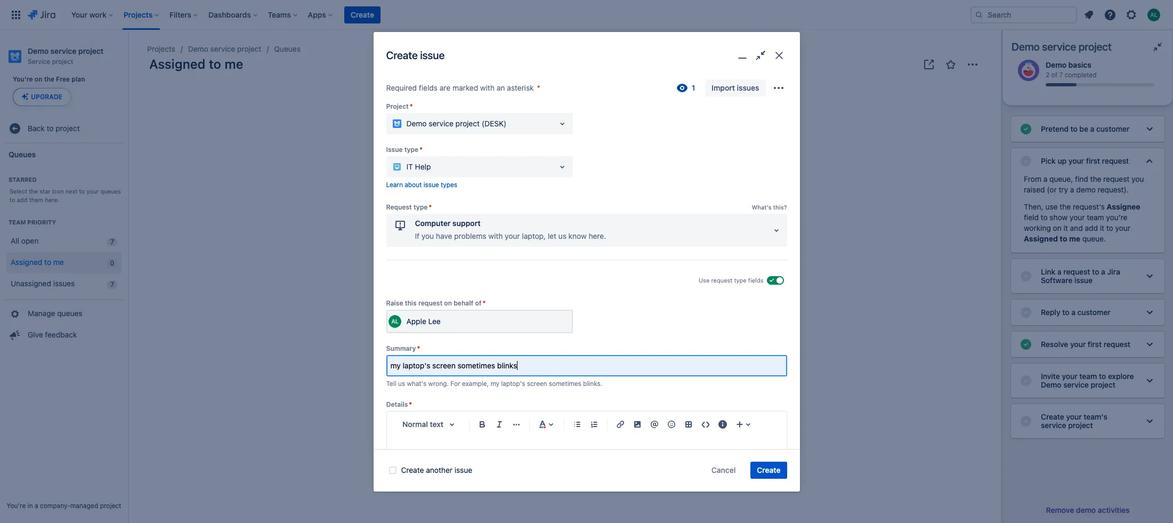 Task type: vqa. For each thing, say whether or not it's contained in the screenshot.
Priority in the top left of the page
yes



Task type: describe. For each thing, give the bounding box(es) containing it.
mention image
[[648, 418, 661, 431]]

starred group
[[4, 165, 124, 207]]

your up and
[[1070, 213, 1085, 222]]

project up basics on the top of the page
[[1079, 41, 1112, 53]]

more actions for this issue image
[[772, 81, 785, 94]]

7 for issues
[[110, 280, 114, 288]]

minimize image
[[735, 48, 750, 63]]

request
[[386, 203, 412, 211]]

create for create an issue
[[538, 298, 562, 307]]

remove demo activities
[[1047, 506, 1130, 515]]

to up working
[[1041, 213, 1048, 222]]

marked
[[453, 83, 478, 92]]

use request type fields
[[699, 277, 764, 284]]

demo inside from a queue, find the request you raised (or try a demo request).
[[1077, 185, 1096, 194]]

manage
[[28, 309, 55, 318]]

your inside starred select the star icon next to your queues to add them here.
[[87, 188, 99, 195]]

summary
[[386, 344, 416, 352]]

service inside demo service project link
[[210, 44, 235, 53]]

wrong.
[[428, 380, 449, 388]]

then,
[[1024, 202, 1044, 211]]

* right details in the left of the page
[[409, 401, 412, 409]]

from
[[1024, 174, 1042, 183]]

unassigned issues
[[11, 279, 75, 288]]

projects link
[[147, 43, 175, 55]]

here. for them
[[45, 196, 59, 203]]

company-
[[40, 502, 70, 510]]

to inside "link"
[[47, 124, 54, 133]]

to down demo service project link
[[209, 57, 221, 71]]

use
[[699, 277, 710, 284]]

* right project
[[410, 102, 413, 110]]

from a queue, find the request you raised (or try a demo request).
[[1024, 174, 1145, 194]]

screen
[[527, 380, 547, 388]]

* right asterisk
[[537, 83, 541, 92]]

exit full screen image
[[753, 48, 769, 63]]

demo inside button
[[1077, 506, 1096, 515]]

queue.
[[1083, 234, 1107, 243]]

create issue
[[386, 49, 445, 62]]

link image
[[614, 418, 627, 431]]

computer support image
[[394, 219, 407, 232]]

completed
[[1065, 71, 1097, 79]]

assigned inside team priority "group"
[[11, 258, 42, 267]]

(desk)
[[482, 119, 507, 128]]

lee
[[429, 317, 441, 326]]

issues for unassigned issues
[[53, 279, 75, 288]]

request inside pick up your first request dropdown button
[[1103, 156, 1129, 165]]

bullet list ⌘⇧8 image
[[571, 418, 584, 431]]

demo for of
[[1046, 60, 1067, 70]]

normal text button
[[398, 413, 465, 436]]

issue for learn about issue types
[[424, 181, 439, 189]]

learn about issue types link
[[386, 181, 458, 189]]

if
[[415, 231, 420, 240]]

managed
[[70, 502, 98, 510]]

create banner
[[0, 0, 1174, 30]]

1 horizontal spatial assigned to me
[[149, 57, 243, 71]]

problems
[[454, 231, 487, 240]]

create issue dialog
[[374, 32, 800, 523]]

you're for you're on the free plan
[[13, 75, 33, 83]]

to inside team priority "group"
[[44, 258, 51, 267]]

0 horizontal spatial us
[[398, 380, 405, 388]]

issue type *
[[386, 145, 423, 153]]

7 inside demo basics 2 of 7 completed
[[1060, 71, 1063, 79]]

team priority group
[[4, 207, 124, 299]]

know
[[569, 231, 587, 240]]

team priority
[[9, 218, 56, 225]]

your
[[518, 228, 539, 241]]

you're on the free plan
[[13, 75, 85, 83]]

this?
[[774, 204, 787, 211]]

your down you're
[[1116, 223, 1131, 233]]

more formatting image
[[510, 418, 523, 431]]

here. for know
[[589, 231, 606, 240]]

table image
[[682, 418, 695, 431]]

and
[[1071, 223, 1083, 233]]

you're for you're in a company-managed project
[[7, 502, 26, 510]]

raise this request on behalf of *
[[386, 299, 486, 307]]

0
[[110, 259, 114, 267]]

2 it from the left
[[1100, 223, 1105, 233]]

request up 'lee'
[[419, 299, 443, 307]]

starred select the star icon next to your queues to add them here.
[[9, 176, 121, 203]]

create for create another issue
[[401, 466, 424, 475]]

import
[[712, 83, 735, 92]]

laptop's
[[501, 380, 525, 388]]

pick
[[1041, 156, 1056, 165]]

asterisk
[[507, 83, 534, 92]]

feedback
[[45, 330, 77, 339]]

create inside "primary" element
[[351, 10, 374, 19]]

help
[[415, 162, 431, 171]]

what's
[[407, 380, 427, 388]]

request type *
[[386, 203, 432, 211]]

give feedback
[[28, 330, 77, 339]]

issues for import issues
[[737, 83, 760, 92]]

find
[[1076, 174, 1089, 183]]

2 vertical spatial open image
[[770, 224, 783, 237]]

tell us what's wrong. for example, my laptop's screen sometimes blinks.
[[386, 380, 603, 388]]

type for request type
[[414, 203, 428, 211]]

us inside computer support if you have problems with your laptop, let us know here.
[[559, 231, 567, 240]]

2
[[1046, 71, 1050, 79]]

issue for create another issue
[[455, 466, 473, 475]]

your queue is empty
[[518, 228, 613, 241]]

field
[[1024, 213, 1039, 222]]

required
[[386, 83, 417, 92]]

team
[[9, 218, 26, 225]]

projects
[[147, 44, 175, 53]]

summary *
[[386, 344, 420, 352]]

fields inside use request type fields dropdown button
[[749, 277, 764, 284]]

is
[[573, 228, 581, 241]]

an inside create issue dialog
[[497, 83, 505, 92]]

1 vertical spatial create button
[[751, 462, 787, 479]]

1 horizontal spatial me
[[225, 57, 243, 71]]

sometimes
[[549, 380, 582, 388]]

2 vertical spatial a
[[35, 502, 38, 510]]

the for then, use the request's assignee field to show your team you're working on it and add it to your assigned to me queue.
[[1060, 202, 1071, 211]]

create for create issue
[[386, 49, 418, 62]]

cancel button
[[705, 462, 742, 479]]

0 vertical spatial with
[[480, 83, 495, 92]]

another
[[426, 466, 453, 475]]

working
[[1024, 223, 1052, 233]]

queues link
[[274, 43, 301, 55]]

demo down "search" field
[[1012, 41, 1040, 53]]

pick up your first request
[[1041, 156, 1129, 165]]

1 vertical spatial a
[[1071, 185, 1075, 194]]

then, use the request's assignee field to show your team you're working on it and add it to your assigned to me queue.
[[1024, 202, 1141, 243]]

* up help
[[420, 145, 423, 153]]

collapse panel image
[[1152, 41, 1165, 53]]

request inside use request type fields dropdown button
[[712, 277, 733, 284]]

assigned to me inside team priority "group"
[[11, 258, 64, 267]]

what's
[[752, 204, 772, 211]]

the for you're on the free plan
[[44, 75, 54, 83]]

the inside from a queue, find the request you raised (or try a demo request).
[[1091, 174, 1102, 183]]

queues inside button
[[57, 309, 82, 318]]

manage queues button
[[4, 303, 124, 325]]

cancel
[[712, 466, 736, 475]]

it
[[407, 162, 413, 171]]

laptop,
[[522, 231, 546, 240]]

normal
[[403, 420, 428, 429]]

back to project
[[28, 124, 80, 133]]

your inside computer support if you have problems with your laptop, let us know here.
[[505, 231, 520, 240]]

to down select
[[10, 196, 15, 203]]

raised
[[1024, 185, 1045, 194]]

learn
[[386, 181, 403, 189]]

service
[[28, 58, 50, 66]]

numbered list ⌘⇧7 image
[[588, 418, 601, 431]]

project up free
[[52, 58, 73, 66]]

discard & close image
[[772, 48, 787, 63]]

0 horizontal spatial on
[[35, 75, 42, 83]]

request inside from a queue, find the request you raised (or try a demo request).
[[1104, 174, 1130, 183]]

you inside computer support if you have problems with your laptop, let us know here.
[[422, 231, 434, 240]]



Task type: locate. For each thing, give the bounding box(es) containing it.
* right behalf
[[483, 299, 486, 307]]

1 vertical spatial open image
[[556, 160, 569, 173]]

1 vertical spatial queues
[[57, 309, 82, 318]]

7 up 0
[[110, 238, 114, 246]]

0 vertical spatial create button
[[344, 6, 381, 23]]

show
[[1050, 213, 1068, 222]]

add inside starred select the star icon next to your queues to add them here.
[[17, 196, 27, 203]]

issues right import on the right top of page
[[737, 83, 760, 92]]

issue for create an issue
[[574, 298, 593, 307]]

the up show
[[1060, 202, 1071, 211]]

details
[[386, 401, 408, 409]]

project inside demo service project link
[[237, 44, 261, 53]]

0 vertical spatial you're
[[13, 75, 33, 83]]

jira image
[[28, 8, 55, 21], [28, 8, 55, 21]]

create an issue
[[538, 298, 593, 307]]

queues
[[101, 188, 121, 195], [57, 309, 82, 318]]

here. right know
[[589, 231, 606, 240]]

open image for it help
[[556, 160, 569, 173]]

1 horizontal spatial it
[[1100, 223, 1105, 233]]

0 horizontal spatial queues
[[9, 150, 36, 159]]

open
[[21, 236, 39, 245]]

on left behalf
[[444, 299, 452, 307]]

icon
[[52, 188, 64, 195]]

this
[[405, 299, 417, 307]]

0 horizontal spatial issues
[[53, 279, 75, 288]]

you inside from a queue, find the request you raised (or try a demo request).
[[1132, 174, 1145, 183]]

demo down the find
[[1077, 185, 1096, 194]]

1 horizontal spatial you
[[1132, 174, 1145, 183]]

behalf
[[454, 299, 474, 307]]

starred
[[9, 176, 37, 183]]

1 horizontal spatial here.
[[589, 231, 606, 240]]

0 vertical spatial 7
[[1060, 71, 1063, 79]]

1 horizontal spatial add
[[1085, 223, 1098, 233]]

request up request).
[[1104, 174, 1130, 183]]

None text field
[[387, 356, 786, 375]]

to right 'back'
[[47, 124, 54, 133]]

us right let
[[559, 231, 567, 240]]

a right try
[[1071, 185, 1075, 194]]

the inside then, use the request's assignee field to show your team you're working on it and add it to your assigned to me queue.
[[1060, 202, 1071, 211]]

manage queues
[[28, 309, 82, 318]]

with inside computer support if you have problems with your laptop, let us know here.
[[489, 231, 503, 240]]

your right up
[[1069, 156, 1085, 165]]

1 vertical spatial of
[[475, 299, 482, 307]]

tell
[[386, 380, 397, 388]]

* right summary
[[417, 344, 420, 352]]

request right use
[[712, 277, 733, 284]]

0 vertical spatial queues
[[101, 188, 121, 195]]

empty
[[583, 228, 613, 241]]

0 horizontal spatial assigned
[[11, 258, 42, 267]]

0 vertical spatial of
[[1052, 71, 1058, 79]]

apple lee
[[407, 317, 441, 326]]

demo for (desk)
[[407, 119, 427, 128]]

plan
[[72, 75, 85, 83]]

demo for service
[[28, 46, 49, 55]]

0 horizontal spatial assigned to me
[[11, 258, 64, 267]]

info panel image
[[716, 418, 729, 431]]

your right next
[[87, 188, 99, 195]]

your
[[1069, 156, 1085, 165], [87, 188, 99, 195], [1070, 213, 1085, 222], [1116, 223, 1131, 233], [505, 231, 520, 240]]

add image, video, or file image
[[631, 418, 644, 431]]

try
[[1059, 185, 1069, 194]]

0 vertical spatial type
[[405, 145, 419, 153]]

1 horizontal spatial demo service project
[[1012, 41, 1112, 53]]

assigned to me up unassigned issues
[[11, 258, 64, 267]]

0 vertical spatial you
[[1132, 174, 1145, 183]]

here. down the 'icon' at the left of the page
[[45, 196, 59, 203]]

group
[[4, 299, 124, 349]]

1 vertical spatial queues
[[9, 150, 36, 159]]

it help
[[407, 162, 431, 171]]

0 horizontal spatial you
[[422, 231, 434, 240]]

to right next
[[79, 188, 85, 195]]

0 vertical spatial demo
[[1077, 185, 1096, 194]]

group containing manage queues
[[4, 299, 124, 349]]

0 vertical spatial an
[[497, 83, 505, 92]]

you're
[[1107, 213, 1128, 222]]

here. inside computer support if you have problems with your laptop, let us know here.
[[589, 231, 606, 240]]

open image for demo service project (desk)
[[556, 117, 569, 130]]

0 vertical spatial here.
[[45, 196, 59, 203]]

with right 'problems'
[[489, 231, 503, 240]]

1 vertical spatial us
[[398, 380, 405, 388]]

1 horizontal spatial issues
[[737, 83, 760, 92]]

2 horizontal spatial a
[[1071, 185, 1075, 194]]

7
[[1060, 71, 1063, 79], [110, 238, 114, 246], [110, 280, 114, 288]]

a right in
[[35, 502, 38, 510]]

type inside dropdown button
[[735, 277, 747, 284]]

bold ⌘b image
[[476, 418, 489, 431]]

checked image
[[1020, 155, 1033, 167]]

1 horizontal spatial create button
[[751, 462, 787, 479]]

queues right next
[[101, 188, 121, 195]]

1 horizontal spatial us
[[559, 231, 567, 240]]

us
[[559, 231, 567, 240], [398, 380, 405, 388]]

0 vertical spatial a
[[1044, 174, 1048, 183]]

0 horizontal spatial an
[[497, 83, 505, 92]]

the
[[44, 75, 54, 83], [1091, 174, 1102, 183], [29, 188, 38, 195], [1060, 202, 1071, 211]]

0 vertical spatial open image
[[556, 117, 569, 130]]

add up queue.
[[1085, 223, 1098, 233]]

project inside back to project "link"
[[56, 124, 80, 133]]

all
[[11, 236, 19, 245]]

demo right projects
[[188, 44, 208, 53]]

1 vertical spatial type
[[414, 203, 428, 211]]

of inside create issue dialog
[[475, 299, 482, 307]]

project up plan
[[78, 46, 104, 55]]

about
[[405, 181, 422, 189]]

1 horizontal spatial queues
[[101, 188, 121, 195]]

code snippet image
[[699, 418, 712, 431]]

fields right use
[[749, 277, 764, 284]]

star
[[40, 188, 50, 195]]

1 vertical spatial an
[[564, 298, 572, 307]]

demo up 2
[[1046, 60, 1067, 70]]

demo inside demo service project service project
[[28, 46, 49, 55]]

demo service project link
[[188, 43, 261, 55]]

it down team
[[1100, 223, 1105, 233]]

first
[[1087, 156, 1101, 165]]

on down service
[[35, 75, 42, 83]]

issue inside button
[[574, 298, 593, 307]]

1 it from the left
[[1064, 223, 1069, 233]]

1 horizontal spatial of
[[1052, 71, 1058, 79]]

progress bar
[[1046, 83, 1155, 86]]

assignee
[[1107, 202, 1141, 211]]

to
[[209, 57, 221, 71], [47, 124, 54, 133], [79, 188, 85, 195], [10, 196, 15, 203], [1041, 213, 1048, 222], [1107, 223, 1114, 233], [1060, 234, 1068, 243], [44, 258, 51, 267]]

demo service project
[[1012, 41, 1112, 53], [188, 44, 261, 53]]

1 vertical spatial assigned to me
[[11, 258, 64, 267]]

0 vertical spatial queues
[[274, 44, 301, 53]]

0 horizontal spatial it
[[1064, 223, 1069, 233]]

2 vertical spatial type
[[735, 277, 747, 284]]

0 horizontal spatial a
[[35, 502, 38, 510]]

0 horizontal spatial fields
[[419, 83, 438, 92]]

team
[[1087, 213, 1105, 222]]

back
[[28, 124, 45, 133]]

assigned to me
[[149, 57, 243, 71], [11, 258, 64, 267]]

None text field
[[394, 225, 396, 236]]

your inside dropdown button
[[1069, 156, 1085, 165]]

1 horizontal spatial queues
[[274, 44, 301, 53]]

of right behalf
[[475, 299, 482, 307]]

project left queues "link"
[[237, 44, 261, 53]]

remove
[[1047, 506, 1075, 515]]

assigned down all open
[[11, 258, 42, 267]]

1 vertical spatial with
[[489, 231, 503, 240]]

next
[[66, 188, 78, 195]]

have
[[436, 231, 452, 240]]

fields left are
[[419, 83, 438, 92]]

issues inside team priority "group"
[[53, 279, 75, 288]]

your left laptop, in the top of the page
[[505, 231, 520, 240]]

to down show
[[1060, 234, 1068, 243]]

queues inside starred select the star icon next to your queues to add them here.
[[101, 188, 121, 195]]

up
[[1058, 156, 1067, 165]]

them
[[29, 196, 43, 203]]

1 vertical spatial 7
[[110, 238, 114, 246]]

me inside then, use the request's assignee field to show your team you're working on it and add it to your assigned to me queue.
[[1070, 234, 1081, 243]]

of right 2
[[1052, 71, 1058, 79]]

none text field inside create issue dialog
[[394, 225, 396, 236]]

primary element
[[6, 0, 971, 30]]

search image
[[975, 10, 984, 19]]

emoji image
[[665, 418, 678, 431]]

0 horizontal spatial create button
[[344, 6, 381, 23]]

2 horizontal spatial me
[[1070, 234, 1081, 243]]

to up unassigned issues
[[44, 258, 51, 267]]

* up the computer
[[429, 203, 432, 211]]

service inside create issue dialog
[[429, 119, 454, 128]]

for
[[451, 380, 460, 388]]

the for starred select the star icon next to your queues to add them here.
[[29, 188, 38, 195]]

2 horizontal spatial on
[[1054, 223, 1062, 233]]

blinks.
[[583, 380, 603, 388]]

use request type fields button
[[699, 276, 764, 285]]

1 vertical spatial on
[[1054, 223, 1062, 233]]

1 vertical spatial fields
[[749, 277, 764, 284]]

details *
[[386, 401, 412, 409]]

1 vertical spatial you're
[[7, 502, 26, 510]]

you right if on the top of the page
[[422, 231, 434, 240]]

on inside then, use the request's assignee field to show your team you're working on it and add it to your assigned to me queue.
[[1054, 223, 1062, 233]]

the right the find
[[1091, 174, 1102, 183]]

7 right 2
[[1060, 71, 1063, 79]]

the left free
[[44, 75, 54, 83]]

2 vertical spatial assigned
[[11, 258, 42, 267]]

demo
[[1012, 41, 1040, 53], [188, 44, 208, 53], [28, 46, 49, 55], [1046, 60, 1067, 70], [407, 119, 427, 128]]

create an issue button
[[532, 294, 599, 311]]

demo inside demo basics 2 of 7 completed
[[1046, 60, 1067, 70]]

issue
[[386, 145, 403, 153]]

import issues
[[712, 83, 760, 92]]

2 horizontal spatial assigned
[[1024, 234, 1058, 243]]

0 vertical spatial issues
[[737, 83, 760, 92]]

issue
[[420, 49, 445, 62], [424, 181, 439, 189], [574, 298, 593, 307], [455, 466, 473, 475]]

0 vertical spatial assigned
[[149, 57, 205, 71]]

assigned inside then, use the request's assignee field to show your team you're working on it and add it to your assigned to me queue.
[[1024, 234, 1058, 243]]

us right tell
[[398, 380, 405, 388]]

support
[[453, 219, 481, 228]]

types
[[441, 181, 458, 189]]

create another issue
[[401, 466, 473, 475]]

apple lee image
[[388, 315, 401, 328]]

the up the them
[[29, 188, 38, 195]]

0 vertical spatial us
[[559, 231, 567, 240]]

me
[[225, 57, 243, 71], [1070, 234, 1081, 243], [53, 258, 64, 267]]

create button inside "primary" element
[[344, 6, 381, 23]]

1 vertical spatial demo
[[1077, 506, 1096, 515]]

demo inside create issue dialog
[[407, 119, 427, 128]]

project left (desk)
[[456, 119, 480, 128]]

me inside team priority "group"
[[53, 258, 64, 267]]

give
[[28, 330, 43, 339]]

on inside create issue dialog
[[444, 299, 452, 307]]

on down show
[[1054, 223, 1062, 233]]

are
[[440, 83, 451, 92]]

you're
[[13, 75, 33, 83], [7, 502, 26, 510]]

me down and
[[1070, 234, 1081, 243]]

0 horizontal spatial queues
[[57, 309, 82, 318]]

raise
[[386, 299, 403, 307]]

1 vertical spatial here.
[[589, 231, 606, 240]]

a up (or
[[1044, 174, 1048, 183]]

my
[[491, 380, 500, 388]]

issues up manage queues button on the bottom
[[53, 279, 75, 288]]

add inside then, use the request's assignee field to show your team you're working on it and add it to your assigned to me queue.
[[1085, 223, 1098, 233]]

open image
[[556, 117, 569, 130], [556, 160, 569, 173], [770, 224, 783, 237]]

create
[[351, 10, 374, 19], [386, 49, 418, 62], [538, 298, 562, 307], [401, 466, 424, 475], [757, 466, 781, 475]]

with right "marked"
[[480, 83, 495, 92]]

queues up give feedback button
[[57, 309, 82, 318]]

1 vertical spatial me
[[1070, 234, 1081, 243]]

me up unassigned issues
[[53, 258, 64, 267]]

project right 'back'
[[56, 124, 80, 133]]

assigned down working
[[1024, 234, 1058, 243]]

type for issue type
[[405, 145, 419, 153]]

0 vertical spatial me
[[225, 57, 243, 71]]

learn about issue types
[[386, 181, 458, 189]]

1 vertical spatial assigned
[[1024, 234, 1058, 243]]

0 horizontal spatial demo service project
[[188, 44, 261, 53]]

2 vertical spatial 7
[[110, 280, 114, 288]]

assigned down projects link on the top of the page
[[149, 57, 205, 71]]

computer
[[415, 219, 451, 228]]

me down demo service project link
[[225, 57, 243, 71]]

an
[[497, 83, 505, 92], [564, 298, 572, 307]]

of inside demo basics 2 of 7 completed
[[1052, 71, 1058, 79]]

demo down project *
[[407, 119, 427, 128]]

issues inside create issue dialog
[[737, 83, 760, 92]]

none text field inside create issue dialog
[[387, 356, 786, 375]]

1 horizontal spatial fields
[[749, 277, 764, 284]]

7 down 0
[[110, 280, 114, 288]]

project inside create issue dialog
[[456, 119, 480, 128]]

project
[[386, 102, 409, 110]]

1 horizontal spatial an
[[564, 298, 572, 307]]

1 vertical spatial you
[[422, 231, 434, 240]]

demo inside demo service project link
[[188, 44, 208, 53]]

type right issue
[[405, 145, 419, 153]]

0 vertical spatial on
[[35, 75, 42, 83]]

1 horizontal spatial assigned
[[149, 57, 205, 71]]

you're left in
[[7, 502, 26, 510]]

create button
[[344, 6, 381, 23], [751, 462, 787, 479]]

free
[[56, 75, 70, 83]]

what's this? button
[[752, 204, 787, 211]]

7 for open
[[110, 238, 114, 246]]

1 vertical spatial issues
[[53, 279, 75, 288]]

the inside starred select the star icon next to your queues to add them here.
[[29, 188, 38, 195]]

project
[[1079, 41, 1112, 53], [237, 44, 261, 53], [78, 46, 104, 55], [52, 58, 73, 66], [456, 119, 480, 128], [56, 124, 80, 133], [100, 502, 121, 510]]

Search field
[[971, 6, 1078, 23]]

type up the computer
[[414, 203, 428, 211]]

you're down service
[[13, 75, 33, 83]]

add down select
[[17, 196, 27, 203]]

an inside button
[[564, 298, 572, 307]]

italic ⌘i image
[[493, 418, 506, 431]]

1 vertical spatial add
[[1085, 223, 1098, 233]]

star image
[[945, 58, 958, 71]]

issues
[[737, 83, 760, 92], [53, 279, 75, 288]]

0 vertical spatial fields
[[419, 83, 438, 92]]

here.
[[45, 196, 59, 203], [589, 231, 606, 240]]

here. inside starred select the star icon next to your queues to add them here.
[[45, 196, 59, 203]]

activities
[[1098, 506, 1130, 515]]

0 vertical spatial assigned to me
[[149, 57, 243, 71]]

project right managed
[[100, 502, 121, 510]]

you up assignee on the right of page
[[1132, 174, 1145, 183]]

you're in a company-managed project
[[7, 502, 121, 510]]

to down you're
[[1107, 223, 1114, 233]]

use
[[1046, 202, 1058, 211]]

0 horizontal spatial of
[[475, 299, 482, 307]]

it
[[1064, 223, 1069, 233], [1100, 223, 1105, 233]]

apple
[[407, 317, 427, 326]]

0 horizontal spatial here.
[[45, 196, 59, 203]]

assigned
[[149, 57, 205, 71], [1024, 234, 1058, 243], [11, 258, 42, 267]]

service inside demo service project service project
[[50, 46, 76, 55]]

1 horizontal spatial on
[[444, 299, 452, 307]]

demo right remove
[[1077, 506, 1096, 515]]

it left and
[[1064, 223, 1069, 233]]

1 horizontal spatial a
[[1044, 174, 1048, 183]]

0 horizontal spatial me
[[53, 258, 64, 267]]

request
[[1103, 156, 1129, 165], [1104, 174, 1130, 183], [712, 277, 733, 284], [419, 299, 443, 307]]

0 horizontal spatial add
[[17, 196, 27, 203]]

assigned to me down demo service project link
[[149, 57, 243, 71]]

2 vertical spatial on
[[444, 299, 452, 307]]

request right first
[[1103, 156, 1129, 165]]

0 vertical spatial add
[[17, 196, 27, 203]]

type right use
[[735, 277, 747, 284]]

2 vertical spatial me
[[53, 258, 64, 267]]

demo up service
[[28, 46, 49, 55]]

demo service project service project
[[28, 46, 104, 66]]



